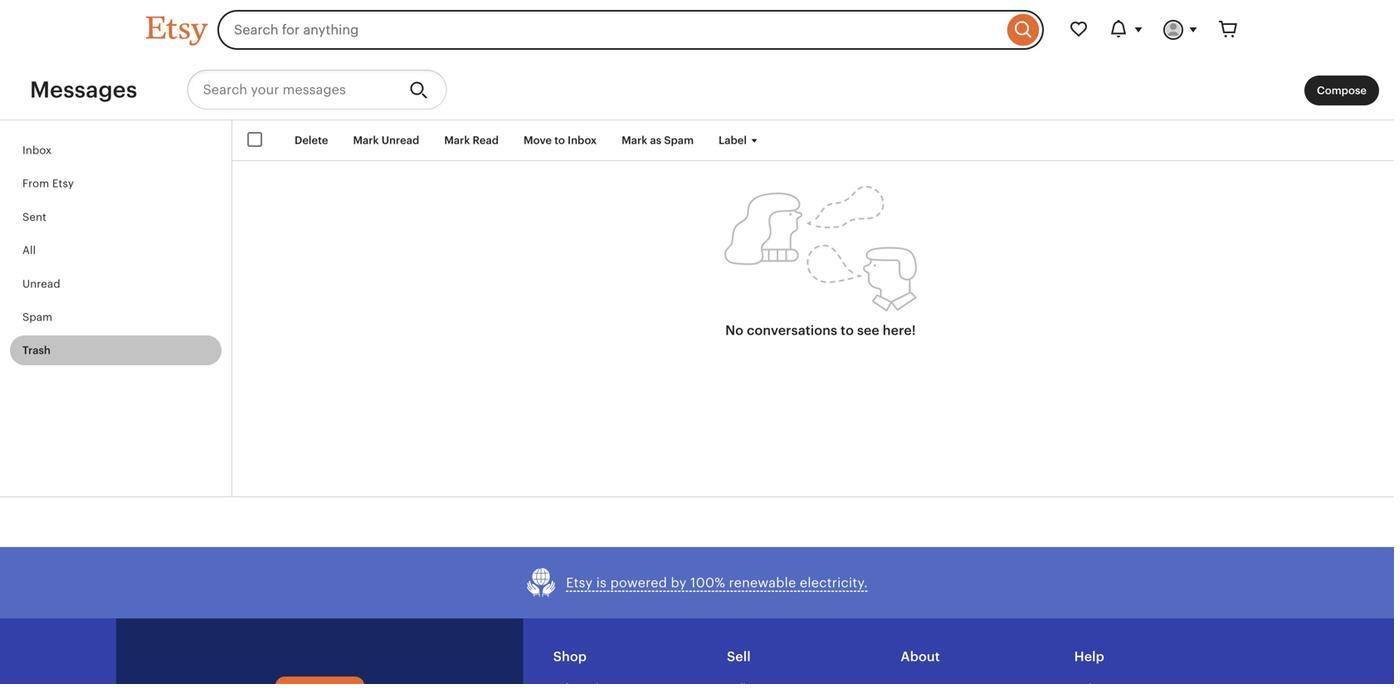 Task type: vqa. For each thing, say whether or not it's contained in the screenshot.
Personalized Charcuterie Planks and Beer Flights - 4 Styles and Gift Sets Available image for Dishes
no



Task type: locate. For each thing, give the bounding box(es) containing it.
spam inside button
[[664, 134, 694, 147]]

inbox up from
[[22, 144, 52, 156]]

1 vertical spatial to
[[841, 323, 854, 338]]

spam
[[664, 134, 694, 147], [22, 311, 53, 323]]

move
[[524, 134, 552, 147]]

from
[[22, 177, 49, 190]]

no conversations to see here!
[[726, 323, 916, 338]]

unread down all at the left top of page
[[22, 277, 60, 290]]

inbox link
[[10, 135, 222, 165]]

page 1 image
[[725, 186, 917, 312]]

0 horizontal spatial inbox
[[22, 144, 52, 156]]

0 vertical spatial unread
[[382, 134, 420, 147]]

delete button
[[282, 125, 341, 155]]

all
[[22, 244, 36, 257]]

2 mark from the left
[[444, 134, 470, 147]]

electricity.
[[800, 575, 868, 590]]

1 horizontal spatial spam
[[664, 134, 694, 147]]

0 vertical spatial spam
[[664, 134, 694, 147]]

mark inside 'button'
[[353, 134, 379, 147]]

1 vertical spatial spam
[[22, 311, 53, 323]]

0 vertical spatial to
[[555, 134, 565, 147]]

mark left as
[[622, 134, 648, 147]]

etsy left is
[[566, 575, 593, 590]]

as
[[650, 134, 662, 147]]

mark inside button
[[444, 134, 470, 147]]

3 mark from the left
[[622, 134, 648, 147]]

1 horizontal spatial unread
[[382, 134, 420, 147]]

1 horizontal spatial mark
[[444, 134, 470, 147]]

inbox
[[568, 134, 597, 147], [22, 144, 52, 156]]

sent link
[[10, 202, 222, 232]]

1 horizontal spatial etsy
[[566, 575, 593, 590]]

1 vertical spatial etsy
[[566, 575, 593, 590]]

by
[[671, 575, 687, 590]]

spam up trash at bottom
[[22, 311, 53, 323]]

help
[[1075, 649, 1105, 664]]

100%
[[691, 575, 726, 590]]

etsy right from
[[52, 177, 74, 190]]

powered
[[611, 575, 667, 590]]

mark for mark as spam
[[622, 134, 648, 147]]

mark left read at the top left of the page
[[444, 134, 470, 147]]

conversations
[[747, 323, 838, 338]]

unread
[[382, 134, 420, 147], [22, 277, 60, 290]]

to
[[555, 134, 565, 147], [841, 323, 854, 338]]

0 horizontal spatial etsy
[[52, 177, 74, 190]]

inbox right move
[[568, 134, 597, 147]]

0 horizontal spatial unread
[[22, 277, 60, 290]]

all link
[[10, 235, 222, 265]]

mark for mark unread
[[353, 134, 379, 147]]

2 horizontal spatial mark
[[622, 134, 648, 147]]

mark inside button
[[622, 134, 648, 147]]

0 horizontal spatial spam
[[22, 311, 53, 323]]

etsy
[[52, 177, 74, 190], [566, 575, 593, 590]]

1 vertical spatial unread
[[22, 277, 60, 290]]

from etsy
[[22, 177, 74, 190]]

None search field
[[218, 10, 1044, 50]]

to inside button
[[555, 134, 565, 147]]

1 horizontal spatial inbox
[[568, 134, 597, 147]]

label button
[[707, 125, 775, 155]]

spam right as
[[664, 134, 694, 147]]

to right move
[[555, 134, 565, 147]]

read
[[473, 134, 499, 147]]

etsy is powered by 100% renewable electricity.
[[566, 575, 868, 590]]

unread left mark read
[[382, 134, 420, 147]]

inbox inside inbox link
[[22, 144, 52, 156]]

0 horizontal spatial mark
[[353, 134, 379, 147]]

mark right delete
[[353, 134, 379, 147]]

compose button
[[1305, 76, 1380, 106]]

1 mark from the left
[[353, 134, 379, 147]]

delete
[[295, 134, 328, 147]]

mark unread
[[353, 134, 420, 147]]

see
[[858, 323, 880, 338]]

here!
[[883, 323, 916, 338]]

etsy inside button
[[566, 575, 593, 590]]

banner
[[116, 0, 1278, 60]]

from etsy link
[[10, 169, 222, 199]]

messages
[[30, 77, 137, 102]]

move to inbox
[[524, 134, 597, 147]]

to left see
[[841, 323, 854, 338]]

mark as spam button
[[609, 125, 707, 155]]

mark
[[353, 134, 379, 147], [444, 134, 470, 147], [622, 134, 648, 147]]

unread inside 'button'
[[382, 134, 420, 147]]

mark read
[[444, 134, 499, 147]]

0 horizontal spatial to
[[555, 134, 565, 147]]



Task type: describe. For each thing, give the bounding box(es) containing it.
compose
[[1318, 84, 1367, 97]]

mark unread button
[[341, 125, 432, 155]]

spam link
[[10, 302, 222, 332]]

sell
[[727, 649, 751, 664]]

Search for anything text field
[[218, 10, 1004, 50]]

renewable
[[729, 575, 796, 590]]

inbox inside move to inbox button
[[568, 134, 597, 147]]

mark as spam
[[622, 134, 694, 147]]

sent
[[22, 211, 47, 223]]

about
[[901, 649, 940, 664]]

mark for mark read
[[444, 134, 470, 147]]

unread link
[[10, 269, 222, 299]]

trash link
[[10, 335, 222, 366]]

Search your messages text field
[[187, 70, 396, 110]]

1 horizontal spatial to
[[841, 323, 854, 338]]

move to inbox button
[[511, 125, 609, 155]]

shop
[[553, 649, 587, 664]]

label
[[719, 134, 747, 147]]

trash
[[22, 344, 51, 357]]

0 vertical spatial etsy
[[52, 177, 74, 190]]

no
[[726, 323, 744, 338]]

etsy is powered by 100% renewable electricity. button
[[526, 567, 868, 599]]

mark read button
[[432, 125, 511, 155]]

is
[[597, 575, 607, 590]]



